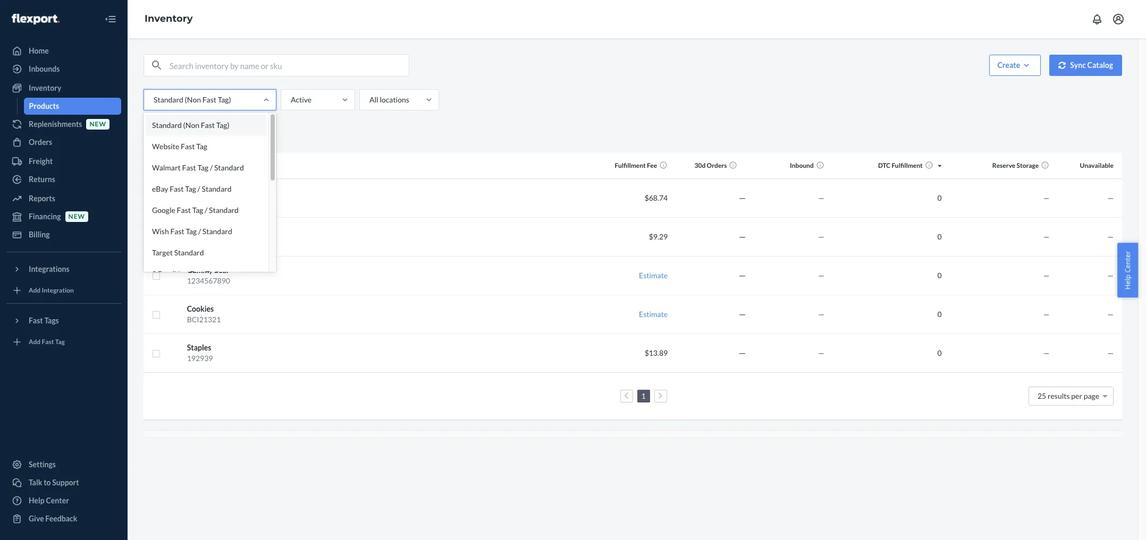 Task type: describe. For each thing, give the bounding box(es) containing it.
reports link
[[6, 190, 121, 207]]

1234567890
[[187, 276, 230, 285]]

staples
[[187, 343, 211, 352]]

add fast tag link
[[6, 334, 121, 351]]

Search inventory by name or sku text field
[[170, 55, 409, 76]]

3 day (non fast tag)
[[152, 270, 219, 279]]

0 vertical spatial tag)
[[218, 95, 231, 104]]

website fast tag
[[152, 142, 207, 151]]

help center inside button
[[1123, 251, 1133, 290]]

catalog
[[1087, 61, 1113, 70]]

returns link
[[6, 171, 121, 188]]

fulfillment fee
[[615, 162, 657, 170]]

fast inside fast tags dropdown button
[[29, 316, 43, 325]]

add for add fast tag
[[29, 338, 41, 346]]

staples 192939
[[187, 343, 213, 363]]

― for $68.74
[[739, 193, 746, 202]]

pencil 456195588625
[[187, 227, 239, 246]]

freight link
[[6, 153, 121, 170]]

0 for $68.74
[[938, 193, 942, 202]]

2 vertical spatial (non
[[172, 270, 188, 279]]

results
[[1048, 392, 1070, 401]]

storage
[[1017, 162, 1039, 170]]

1 vertical spatial standard (non fast tag)
[[152, 121, 229, 130]]

per
[[1071, 392, 1082, 401]]

give
[[29, 515, 44, 524]]

30d orders
[[695, 162, 727, 170]]

1 vertical spatial help center
[[29, 497, 69, 506]]

/ for ebay
[[198, 184, 200, 194]]

give feedback
[[29, 515, 77, 524]]

25
[[1038, 392, 1046, 401]]

fast inside add fast tag link
[[42, 338, 54, 346]]

talk to support button
[[6, 475, 121, 492]]

fast tags button
[[6, 313, 121, 330]]

day
[[158, 270, 171, 279]]

0 vertical spatial standard (non fast tag)
[[154, 95, 231, 104]]

sync
[[1070, 61, 1086, 70]]

create button
[[990, 55, 1041, 76]]

freight
[[29, 157, 53, 166]]

paper
[[187, 188, 207, 197]]

tag for walmart
[[198, 163, 209, 172]]

tag for google
[[192, 206, 203, 215]]

talk to support
[[29, 478, 79, 488]]

home
[[29, 46, 49, 55]]

4 0 from the top
[[938, 310, 942, 319]]

center inside help center link
[[46, 497, 69, 506]]

open notifications image
[[1091, 13, 1104, 26]]

products link
[[24, 98, 121, 115]]

bear
[[214, 266, 230, 275]]

financing
[[29, 212, 61, 221]]

0 horizontal spatial help
[[29, 497, 45, 506]]

all
[[369, 95, 378, 104]]

dtc
[[878, 162, 891, 170]]

cookies bci21321
[[187, 304, 221, 324]]

create
[[998, 61, 1020, 70]]

inbound
[[790, 162, 814, 170]]

/ for google
[[205, 206, 208, 215]]

add integration
[[29, 287, 74, 295]]

― for $9.29
[[739, 232, 746, 241]]

tag for add
[[55, 338, 65, 346]]

google
[[152, 206, 175, 215]]

0 for $9.29
[[938, 232, 942, 241]]

inbounds link
[[6, 61, 121, 78]]

3 0 from the top
[[938, 271, 942, 280]]

help center link
[[6, 493, 121, 510]]

sync catalog button
[[1050, 55, 1122, 76]]

3 ― from the top
[[739, 271, 746, 280]]

― for $13.89
[[739, 348, 746, 358]]

estimate for bci21321
[[639, 310, 668, 319]]

feedback
[[45, 515, 77, 524]]

wish fast tag / standard
[[152, 227, 232, 236]]

google fast tag / standard
[[152, 206, 239, 215]]

1
[[641, 392, 646, 401]]

30d
[[695, 162, 706, 170]]

sync catalog
[[1070, 61, 1113, 70]]

flexport logo image
[[12, 14, 59, 24]]

unavailable
[[1080, 162, 1114, 170]]

walmart
[[152, 163, 181, 172]]

1 horizontal spatial orders
[[707, 162, 727, 170]]

pencil
[[187, 227, 207, 236]]

square image for paper
[[152, 195, 161, 203]]

active
[[291, 95, 312, 104]]

home link
[[6, 43, 121, 60]]

2 vertical spatial tag)
[[205, 270, 219, 279]]

target standard
[[152, 248, 204, 257]]

0 for $13.89
[[938, 348, 942, 358]]

1 vertical spatial products
[[150, 133, 179, 142]]

inventory inside "link"
[[29, 83, 61, 93]]

$68.74
[[645, 193, 668, 202]]

3
[[152, 270, 156, 279]]

tags
[[44, 316, 59, 325]]

settings
[[29, 460, 56, 469]]

bci21321
[[187, 315, 221, 324]]

add fast tag
[[29, 338, 65, 346]]

ebay
[[152, 184, 168, 194]]

help inside button
[[1123, 275, 1133, 290]]

0 horizontal spatial products
[[29, 102, 59, 111]]

2 fulfillment from the left
[[892, 162, 923, 170]]

4 ― from the top
[[739, 310, 746, 319]]

chevron right image
[[658, 392, 663, 400]]



Task type: locate. For each thing, give the bounding box(es) containing it.
0 vertical spatial estimate
[[639, 271, 668, 280]]

1 0 from the top
[[938, 193, 942, 202]]

paper 155496664
[[187, 188, 226, 208]]

1 vertical spatial estimate
[[639, 310, 668, 319]]

standard (non fast tag)
[[154, 95, 231, 104], [152, 121, 229, 130]]

1 vertical spatial orders
[[707, 162, 727, 170]]

center
[[1123, 251, 1133, 273], [46, 497, 69, 506]]

estimate for 1234567890
[[639, 271, 668, 280]]

/ for wish
[[198, 227, 201, 236]]

1 horizontal spatial inventory link
[[145, 13, 193, 25]]

1 vertical spatial new
[[68, 213, 85, 221]]

new down "products" link
[[90, 120, 106, 128]]

0 horizontal spatial inventory
[[29, 83, 61, 93]]

reserve storage
[[992, 162, 1039, 170]]

1 horizontal spatial fulfillment
[[892, 162, 923, 170]]

tag down google fast tag / standard on the top left
[[186, 227, 197, 236]]

1 add from the top
[[29, 287, 41, 295]]

dtc fulfillment
[[878, 162, 923, 170]]

2 add from the top
[[29, 338, 41, 346]]

gummy
[[187, 266, 213, 275]]

settings link
[[6, 457, 121, 474]]

estimate link for bci21321
[[639, 310, 668, 319]]

tag down paper
[[192, 206, 203, 215]]

3 square image from the top
[[152, 233, 161, 242]]

orders link
[[6, 134, 121, 151]]

square image for pencil
[[152, 233, 161, 242]]

add left "integration"
[[29, 287, 41, 295]]

fast tags
[[29, 316, 59, 325]]

square image down 'ebay'
[[152, 195, 161, 203]]

tag down bundles
[[196, 142, 207, 151]]

add inside add fast tag link
[[29, 338, 41, 346]]

square image
[[152, 162, 161, 170], [152, 195, 161, 203], [152, 233, 161, 242], [152, 272, 161, 281]]

1 vertical spatial center
[[46, 497, 69, 506]]

0 vertical spatial new
[[90, 120, 106, 128]]

estimate link up "$13.89"
[[639, 310, 668, 319]]

456195588625
[[187, 237, 239, 246]]

square image left staples
[[152, 350, 161, 358]]

0 horizontal spatial new
[[68, 213, 85, 221]]

—
[[818, 193, 824, 202], [1043, 193, 1050, 202], [1108, 193, 1114, 202], [818, 232, 824, 241], [1043, 232, 1050, 241], [1108, 232, 1114, 241], [818, 271, 824, 280], [1043, 271, 1050, 280], [1108, 271, 1114, 280], [818, 310, 824, 319], [1043, 310, 1050, 319], [1108, 310, 1114, 319], [818, 348, 824, 358], [1043, 348, 1050, 358], [1108, 348, 1114, 358]]

integrations button
[[6, 261, 121, 278]]

1 horizontal spatial inventory
[[145, 13, 193, 25]]

/ up "155496664"
[[198, 184, 200, 194]]

orders right '30d' in the right of the page
[[707, 162, 727, 170]]

products up replenishments
[[29, 102, 59, 111]]

/ up 456195588625
[[198, 227, 201, 236]]

0 horizontal spatial inventory link
[[6, 80, 121, 97]]

inventory link
[[145, 13, 193, 25], [6, 80, 121, 97]]

fast
[[202, 95, 216, 104], [201, 121, 215, 130], [181, 142, 195, 151], [182, 163, 196, 172], [170, 184, 184, 194], [177, 206, 191, 215], [170, 227, 184, 236], [190, 270, 204, 279], [29, 316, 43, 325], [42, 338, 54, 346]]

ebay fast tag / standard
[[152, 184, 232, 194]]

$13.89
[[645, 348, 668, 358]]

tag for website
[[196, 142, 207, 151]]

1 horizontal spatial new
[[90, 120, 106, 128]]

square image down 3
[[152, 311, 161, 319]]

estimate link for 1234567890
[[639, 271, 668, 280]]

2 estimate link from the top
[[639, 310, 668, 319]]

4 square image from the top
[[152, 272, 161, 281]]

bundles
[[192, 133, 218, 142]]

square image down website
[[152, 162, 161, 170]]

0 vertical spatial inventory link
[[145, 13, 193, 25]]

square image up 'target'
[[152, 233, 161, 242]]

square image for 192939
[[152, 350, 161, 358]]

locations
[[380, 95, 409, 104]]

1 vertical spatial (non
[[183, 121, 199, 130]]

1 vertical spatial estimate link
[[639, 310, 668, 319]]

fee
[[647, 162, 657, 170]]

192939
[[187, 354, 213, 363]]

0 horizontal spatial help center
[[29, 497, 69, 506]]

gummy bear 1234567890
[[187, 266, 230, 285]]

new
[[90, 120, 106, 128], [68, 213, 85, 221]]

cookies
[[187, 304, 214, 313]]

to
[[44, 478, 51, 488]]

estimate down $9.29 in the top right of the page
[[639, 271, 668, 280]]

add down fast tags
[[29, 338, 41, 346]]

1 vertical spatial inventory
[[29, 83, 61, 93]]

returns
[[29, 175, 55, 184]]

1 horizontal spatial center
[[1123, 251, 1133, 273]]

sync alt image
[[1059, 62, 1066, 69]]

155496664
[[187, 199, 226, 208]]

reports
[[29, 194, 55, 203]]

0 vertical spatial add
[[29, 287, 41, 295]]

2 ― from the top
[[739, 232, 746, 241]]

1 horizontal spatial products
[[150, 133, 179, 142]]

new for financing
[[68, 213, 85, 221]]

new down reports link
[[68, 213, 85, 221]]

1 estimate from the top
[[639, 271, 668, 280]]

add for add integration
[[29, 287, 41, 295]]

help center
[[1123, 251, 1133, 290], [29, 497, 69, 506]]

square image down 'target'
[[152, 272, 161, 281]]

0 vertical spatial (non
[[185, 95, 201, 104]]

2 0 from the top
[[938, 232, 942, 241]]

1 vertical spatial square image
[[152, 350, 161, 358]]

2 square image from the top
[[152, 350, 161, 358]]

add
[[29, 287, 41, 295], [29, 338, 41, 346]]

1 fulfillment from the left
[[615, 162, 646, 170]]

1 link
[[639, 392, 648, 401]]

products up website
[[150, 133, 179, 142]]

0 vertical spatial products
[[29, 102, 59, 111]]

square image for gummy
[[152, 272, 161, 281]]

add integration link
[[6, 282, 121, 299]]

2 estimate from the top
[[639, 310, 668, 319]]

give feedback button
[[6, 511, 121, 528]]

talk
[[29, 478, 42, 488]]

$9.29
[[649, 232, 668, 241]]

estimate
[[639, 271, 668, 280], [639, 310, 668, 319]]

square image for bci21321
[[152, 311, 161, 319]]

billing
[[29, 230, 50, 239]]

0 vertical spatial inventory
[[145, 13, 193, 25]]

0 vertical spatial help
[[1123, 275, 1133, 290]]

orders
[[29, 138, 52, 147], [707, 162, 727, 170]]

―
[[739, 193, 746, 202], [739, 232, 746, 241], [739, 271, 746, 280], [739, 310, 746, 319], [739, 348, 746, 358]]

target
[[152, 248, 173, 257]]

close navigation image
[[104, 13, 117, 26]]

tag
[[196, 142, 207, 151], [198, 163, 209, 172], [185, 184, 196, 194], [192, 206, 203, 215], [186, 227, 197, 236], [55, 338, 65, 346]]

estimate link down $9.29 in the top right of the page
[[639, 271, 668, 280]]

integrations
[[29, 265, 69, 274]]

1 ― from the top
[[739, 193, 746, 202]]

inventory
[[145, 13, 193, 25], [29, 83, 61, 93]]

1 vertical spatial inventory link
[[6, 80, 121, 97]]

fulfillment right dtc on the right top
[[892, 162, 923, 170]]

add inside add integration link
[[29, 287, 41, 295]]

standard
[[154, 95, 183, 104], [152, 121, 182, 130], [214, 163, 244, 172], [202, 184, 232, 194], [209, 206, 239, 215], [202, 227, 232, 236], [174, 248, 204, 257]]

/ right name
[[210, 163, 213, 172]]

0 vertical spatial center
[[1123, 251, 1133, 273]]

tag up the ebay fast tag / standard
[[198, 163, 209, 172]]

1 square image from the top
[[152, 311, 161, 319]]

new for replenishments
[[90, 120, 106, 128]]

wish
[[152, 227, 169, 236]]

tag inside add fast tag link
[[55, 338, 65, 346]]

chevron left image
[[624, 392, 629, 400]]

page
[[1084, 392, 1099, 401]]

tag up "155496664"
[[185, 184, 196, 194]]

0 vertical spatial orders
[[29, 138, 52, 147]]

25 results per page option
[[1038, 392, 1099, 401]]

1 vertical spatial tag)
[[216, 121, 229, 130]]

tag down fast tags dropdown button
[[55, 338, 65, 346]]

products
[[29, 102, 59, 111], [150, 133, 179, 142]]

name
[[187, 162, 204, 170]]

1 horizontal spatial help center
[[1123, 251, 1133, 290]]

/ for walmart
[[210, 163, 213, 172]]

integration
[[42, 287, 74, 295]]

0 horizontal spatial fulfillment
[[615, 162, 646, 170]]

open account menu image
[[1112, 13, 1125, 26]]

orders up freight
[[29, 138, 52, 147]]

0 vertical spatial help center
[[1123, 251, 1133, 290]]

center inside help center button
[[1123, 251, 1133, 273]]

(non
[[185, 95, 201, 104], [183, 121, 199, 130], [172, 270, 188, 279]]

square image
[[152, 311, 161, 319], [152, 350, 161, 358]]

2 square image from the top
[[152, 195, 161, 203]]

1 estimate link from the top
[[639, 271, 668, 280]]

1 square image from the top
[[152, 162, 161, 170]]

help
[[1123, 275, 1133, 290], [29, 497, 45, 506]]

1 vertical spatial add
[[29, 338, 41, 346]]

0 vertical spatial estimate link
[[639, 271, 668, 280]]

0
[[938, 193, 942, 202], [938, 232, 942, 241], [938, 271, 942, 280], [938, 310, 942, 319], [938, 348, 942, 358]]

replenishments
[[29, 120, 82, 129]]

billing link
[[6, 226, 121, 243]]

1 vertical spatial help
[[29, 497, 45, 506]]

help center button
[[1118, 243, 1138, 298]]

all locations
[[369, 95, 409, 104]]

support
[[52, 478, 79, 488]]

website
[[152, 142, 179, 151]]

1 horizontal spatial help
[[1123, 275, 1133, 290]]

walmart fast tag / standard
[[152, 163, 244, 172]]

5 ― from the top
[[739, 348, 746, 358]]

reserve
[[992, 162, 1016, 170]]

/ down paper
[[205, 206, 208, 215]]

tag)
[[218, 95, 231, 104], [216, 121, 229, 130], [205, 270, 219, 279]]

fulfillment left fee
[[615, 162, 646, 170]]

0 horizontal spatial orders
[[29, 138, 52, 147]]

inbounds
[[29, 64, 60, 73]]

tag for ebay
[[185, 184, 196, 194]]

0 vertical spatial square image
[[152, 311, 161, 319]]

estimate up "$13.89"
[[639, 310, 668, 319]]

5 0 from the top
[[938, 348, 942, 358]]

0 horizontal spatial center
[[46, 497, 69, 506]]

estimate link
[[639, 271, 668, 280], [639, 310, 668, 319]]

25 results per page
[[1038, 392, 1099, 401]]

tag for wish
[[186, 227, 197, 236]]



Task type: vqa. For each thing, say whether or not it's contained in the screenshot.
Origin
no



